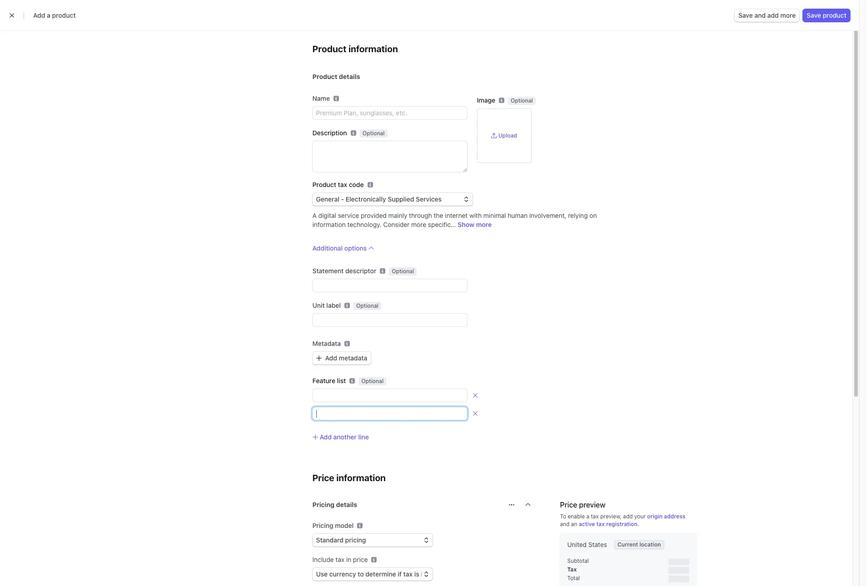 Task type: describe. For each thing, give the bounding box(es) containing it.
through
[[409, 212, 432, 220]]

home
[[68, 25, 86, 33]]

unit label
[[312, 302, 341, 310]]

notifications image
[[734, 6, 741, 14]]

subtotal
[[567, 558, 589, 565]]

minimal
[[484, 212, 506, 220]]

save product
[[807, 11, 847, 19]]

pricing model
[[312, 522, 354, 530]]

label
[[327, 302, 341, 310]]

a digital service provided mainly through the internet with minimal human involvement, relying on information technology. consider more specific…
[[312, 212, 597, 229]]

price information
[[312, 473, 386, 484]]

add inside button
[[768, 11, 779, 19]]

and inside price preview to enable a tax preview, add your origin address and an active tax registration .
[[560, 521, 570, 528]]

services
[[416, 195, 442, 203]]

feature list
[[312, 377, 346, 385]]

mode
[[746, 25, 763, 33]]

description
[[312, 129, 347, 137]]

additional options button
[[312, 244, 374, 253]]

additional options
[[312, 245, 367, 252]]

information inside "a digital service provided mainly through the internet with minimal human involvement, relying on information technology. consider more specific…"
[[312, 221, 346, 229]]

price preview to enable a tax preview, add your origin address and an active tax registration .
[[560, 501, 686, 528]]

current location
[[618, 542, 661, 549]]

tax left the in
[[336, 556, 345, 564]]

options
[[344, 245, 367, 252]]

information for product
[[349, 44, 398, 54]]

billing
[[257, 25, 276, 33]]

metadata
[[312, 340, 341, 348]]

product information
[[312, 44, 398, 54]]

add for add a product
[[33, 11, 45, 19]]

specific…
[[428, 221, 456, 229]]

information for price
[[336, 473, 386, 484]]

another
[[333, 434, 357, 441]]

save and add more button
[[735, 9, 800, 22]]

united states
[[567, 541, 607, 549]]

customers link
[[171, 24, 213, 35]]

feature
[[312, 377, 335, 385]]

preview,
[[601, 514, 622, 520]]

active tax registration link
[[579, 521, 638, 528]]

add inside price preview to enable a tax preview, add your origin address and an active tax registration .
[[623, 514, 633, 520]]

your
[[635, 514, 646, 520]]

pricing for pricing details
[[312, 501, 335, 509]]

-
[[341, 195, 344, 203]]

address
[[664, 514, 686, 520]]

list
[[337, 377, 346, 385]]

service
[[338, 212, 359, 220]]

origin address link
[[647, 514, 686, 520]]

balances link
[[133, 24, 169, 35]]

developers link
[[683, 24, 726, 35]]

price for price preview to enable a tax preview, add your origin address and an active tax registration .
[[560, 501, 577, 510]]

optional for image
[[511, 97, 533, 104]]

save product button
[[803, 9, 850, 22]]

show more button
[[458, 221, 492, 229]]

location
[[640, 542, 661, 549]]

image
[[477, 96, 495, 104]]

product for product information
[[312, 44, 347, 54]]

more inside "a digital service provided mainly through the internet with minimal human involvement, relying on information technology. consider more specific…"
[[411, 221, 426, 229]]

more
[[357, 25, 373, 33]]

product details
[[312, 73, 360, 80]]

name
[[312, 95, 330, 102]]

.
[[638, 521, 639, 528]]

show
[[458, 221, 475, 229]]

add for add another line
[[320, 434, 332, 441]]

test
[[732, 25, 744, 33]]

pricing details
[[312, 501, 357, 509]]

model
[[335, 522, 354, 530]]

price
[[353, 556, 368, 564]]

pricing details button
[[307, 495, 503, 513]]

product for product details
[[312, 73, 337, 80]]

products
[[219, 25, 246, 33]]

digital
[[318, 212, 336, 220]]

additional
[[312, 245, 343, 252]]

general
[[316, 195, 340, 203]]



Task type: vqa. For each thing, say whether or not it's contained in the screenshot.
Billing
yes



Task type: locate. For each thing, give the bounding box(es) containing it.
optional right image
[[511, 97, 533, 104]]

save inside save and add more button
[[739, 11, 753, 19]]

add metadata
[[325, 355, 367, 362]]

upload button
[[491, 132, 517, 140]]

pricing
[[312, 501, 335, 509], [312, 522, 333, 530]]

pricing for pricing model
[[312, 522, 333, 530]]

1 horizontal spatial add
[[768, 11, 779, 19]]

product up "general" in the top left of the page
[[312, 181, 336, 189]]

mainly
[[388, 212, 407, 220]]

test mode
[[732, 25, 763, 33]]

reports link
[[282, 24, 315, 35]]

1 horizontal spatial product
[[823, 11, 847, 19]]

optional down metadata at the bottom left of page
[[361, 378, 384, 385]]

2 vertical spatial product
[[312, 181, 336, 189]]

0 horizontal spatial add
[[623, 514, 633, 520]]

save for save and add more
[[739, 11, 753, 19]]

developers
[[688, 25, 722, 33]]

product tax code
[[312, 181, 364, 189]]

more down with at the right top of the page
[[476, 221, 492, 229]]

details
[[339, 73, 360, 80], [336, 501, 357, 509]]

svg image
[[509, 503, 514, 508]]

0 horizontal spatial product
[[52, 11, 76, 19]]

details for pricing details
[[336, 501, 357, 509]]

details for product details
[[339, 73, 360, 80]]

svg image
[[316, 356, 322, 361]]

0 vertical spatial pricing
[[312, 501, 335, 509]]

states
[[589, 541, 607, 549]]

add
[[768, 11, 779, 19], [623, 514, 633, 520]]

save and add more
[[739, 11, 796, 19]]

code
[[349, 181, 364, 189]]

add another line
[[320, 434, 369, 441]]

details down product information
[[339, 73, 360, 80]]

the
[[434, 212, 443, 220]]

information up pricing details on the left
[[336, 473, 386, 484]]

0 vertical spatial add
[[768, 11, 779, 19]]

information
[[349, 44, 398, 54], [312, 221, 346, 229], [336, 473, 386, 484]]

1 vertical spatial a
[[587, 514, 590, 520]]

an
[[571, 521, 577, 528]]

1 horizontal spatial more
[[476, 221, 492, 229]]

add up 'registration'
[[623, 514, 633, 520]]

2 pricing from the top
[[312, 522, 333, 530]]

1 horizontal spatial save
[[807, 11, 821, 19]]

optional for statement descriptor
[[392, 268, 414, 275]]

1 vertical spatial pricing
[[312, 522, 333, 530]]

product for product tax code
[[312, 181, 336, 189]]

details inside "button"
[[336, 501, 357, 509]]

relying
[[568, 212, 588, 220]]

general - electronically supplied services
[[316, 195, 442, 203]]

1 vertical spatial price
[[560, 501, 577, 510]]

add
[[33, 11, 45, 19], [325, 355, 337, 362], [320, 434, 332, 441]]

total
[[567, 575, 580, 582]]

1 product from the top
[[312, 44, 347, 54]]

more inside button
[[781, 11, 796, 19]]

include
[[312, 556, 334, 564]]

tab list
[[64, 67, 777, 84]]

info element
[[357, 524, 363, 529]]

optional for feature list
[[361, 378, 384, 385]]

details up model
[[336, 501, 357, 509]]

price up to on the bottom right
[[560, 501, 577, 510]]

unit
[[312, 302, 325, 310]]

include tax in price
[[312, 556, 368, 564]]

information down digital
[[312, 221, 346, 229]]

to
[[560, 514, 566, 520]]

tax
[[338, 181, 347, 189], [591, 514, 599, 520], [597, 521, 605, 528], [336, 556, 345, 564]]

united
[[567, 541, 587, 549]]

more
[[781, 11, 796, 19], [411, 221, 426, 229], [476, 221, 492, 229]]

human
[[508, 212, 528, 220]]

optional for unit label
[[356, 303, 379, 310]]

None text field
[[312, 280, 467, 292], [312, 390, 467, 402], [312, 280, 467, 292], [312, 390, 467, 402]]

optional down premium plan, sunglasses, etc. text box
[[363, 130, 385, 137]]

more down through
[[411, 221, 426, 229]]

1 vertical spatial add
[[325, 355, 337, 362]]

0 vertical spatial a
[[47, 11, 50, 19]]

pricing inside "button"
[[312, 501, 335, 509]]

product down connect link
[[312, 44, 347, 54]]

on
[[590, 212, 597, 220]]

1 vertical spatial add
[[623, 514, 633, 520]]

1 horizontal spatial a
[[587, 514, 590, 520]]

save inside save product button
[[807, 11, 821, 19]]

product up name
[[312, 73, 337, 80]]

0 vertical spatial information
[[349, 44, 398, 54]]

payments
[[97, 25, 127, 33]]

reports
[[287, 25, 310, 33]]

preview
[[579, 501, 606, 510]]

optional right descriptor
[[392, 268, 414, 275]]

0 vertical spatial and
[[755, 11, 766, 19]]

a inside price preview to enable a tax preview, add your origin address and an active tax registration .
[[587, 514, 590, 520]]

0 vertical spatial product
[[312, 44, 347, 54]]

0 horizontal spatial price
[[312, 473, 334, 484]]

2 vertical spatial information
[[336, 473, 386, 484]]

a
[[312, 212, 317, 220]]

tax
[[567, 567, 577, 574]]

a
[[47, 11, 50, 19], [587, 514, 590, 520]]

0 horizontal spatial a
[[47, 11, 50, 19]]

add metadata button
[[312, 352, 371, 365]]

1 pricing from the top
[[312, 501, 335, 509]]

0 vertical spatial add
[[33, 11, 45, 19]]

add right notifications image
[[768, 11, 779, 19]]

involvement,
[[529, 212, 567, 220]]

None text field
[[312, 141, 467, 172], [312, 314, 467, 327], [312, 408, 467, 420], [312, 141, 467, 172], [312, 314, 467, 327], [312, 408, 467, 420]]

1 horizontal spatial price
[[560, 501, 577, 510]]

descriptor
[[345, 267, 376, 275]]

and up mode
[[755, 11, 766, 19]]

2 vertical spatial add
[[320, 434, 332, 441]]

tax left code
[[338, 181, 347, 189]]

pricing up pricing model
[[312, 501, 335, 509]]

1 horizontal spatial and
[[755, 11, 766, 19]]

with
[[470, 212, 482, 220]]

origin
[[647, 514, 663, 520]]

balances
[[138, 25, 165, 33]]

product
[[52, 11, 76, 19], [823, 11, 847, 19]]

1 vertical spatial details
[[336, 501, 357, 509]]

customers
[[176, 25, 208, 33]]

2 horizontal spatial more
[[781, 11, 796, 19]]

0 horizontal spatial more
[[411, 221, 426, 229]]

active
[[579, 521, 595, 528]]

upload
[[499, 132, 517, 139]]

home link
[[64, 24, 91, 35]]

supplied
[[388, 195, 414, 203]]

0 vertical spatial details
[[339, 73, 360, 80]]

internet
[[445, 212, 468, 220]]

statement
[[312, 267, 344, 275]]

price up pricing details on the left
[[312, 473, 334, 484]]

add another line button
[[312, 433, 369, 442]]

info image
[[357, 524, 363, 529]]

price inside price preview to enable a tax preview, add your origin address and an active tax registration .
[[560, 501, 577, 510]]

1 vertical spatial product
[[312, 73, 337, 80]]

Premium Plan, sunglasses, etc. text field
[[312, 107, 467, 120]]

1 save from the left
[[739, 11, 753, 19]]

0 horizontal spatial save
[[739, 11, 753, 19]]

current
[[618, 542, 638, 549]]

electronically
[[346, 195, 386, 203]]

line
[[358, 434, 369, 441]]

provided
[[361, 212, 387, 220]]

2 product from the top
[[312, 73, 337, 80]]

optional right label
[[356, 303, 379, 310]]

registration
[[606, 521, 638, 528]]

information down more button
[[349, 44, 398, 54]]

price for price information
[[312, 473, 334, 484]]

statement descriptor
[[312, 267, 376, 275]]

optional for description
[[363, 130, 385, 137]]

connect
[[321, 25, 347, 33]]

1 vertical spatial information
[[312, 221, 346, 229]]

1 product from the left
[[52, 11, 76, 19]]

0 vertical spatial price
[[312, 473, 334, 484]]

technology.
[[348, 221, 382, 229]]

products link
[[215, 24, 251, 35]]

tax up active
[[591, 514, 599, 520]]

tax down preview,
[[597, 521, 605, 528]]

1 vertical spatial and
[[560, 521, 570, 528]]

2 save from the left
[[807, 11, 821, 19]]

more left save product
[[781, 11, 796, 19]]

add for add metadata
[[325, 355, 337, 362]]

pricing left model
[[312, 522, 333, 530]]

billing link
[[253, 24, 280, 35]]

2 product from the left
[[823, 11, 847, 19]]

save for save product
[[807, 11, 821, 19]]

general - electronically supplied services button
[[312, 193, 472, 206]]

product inside button
[[823, 11, 847, 19]]

3 product from the top
[[312, 181, 336, 189]]

enable
[[568, 514, 585, 520]]

consider
[[383, 221, 410, 229]]

and down to on the bottom right
[[560, 521, 570, 528]]

and inside button
[[755, 11, 766, 19]]

0 horizontal spatial and
[[560, 521, 570, 528]]



